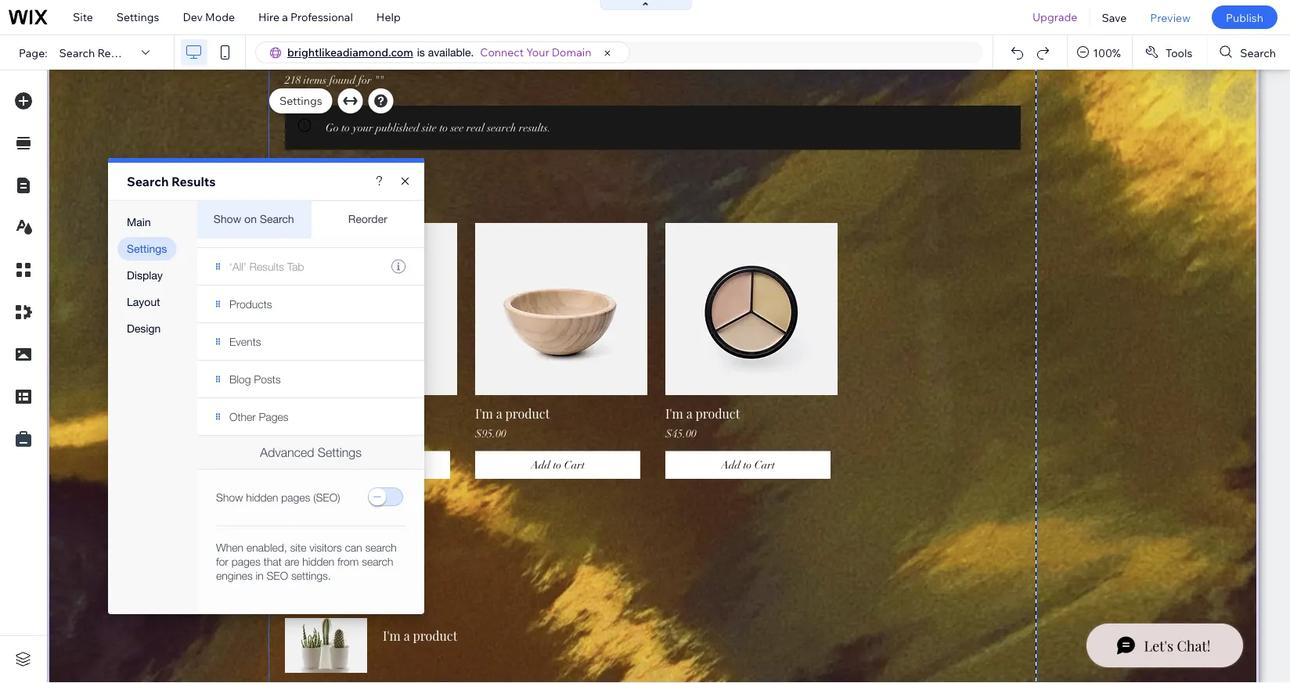 Task type: locate. For each thing, give the bounding box(es) containing it.
0 vertical spatial search results
[[59, 46, 135, 59]]

professional
[[291, 10, 353, 24]]

settings left dev
[[117, 10, 159, 24]]

1 vertical spatial settings
[[280, 94, 322, 108]]

1 vertical spatial results
[[172, 174, 216, 190]]

preview button
[[1139, 0, 1203, 34]]

100% button
[[1069, 35, 1132, 70]]

search results
[[59, 46, 135, 59], [127, 174, 216, 190]]

is
[[417, 46, 425, 59]]

hire a professional
[[259, 10, 353, 24]]

domain
[[552, 45, 592, 59]]

search button
[[1208, 35, 1291, 70]]

1 horizontal spatial settings
[[280, 94, 322, 108]]

search inside button
[[1241, 46, 1277, 59]]

2 horizontal spatial search
[[1241, 46, 1277, 59]]

0 vertical spatial results
[[97, 46, 135, 59]]

0 horizontal spatial results
[[97, 46, 135, 59]]

publish
[[1226, 10, 1264, 24]]

0 vertical spatial settings
[[117, 10, 159, 24]]

0 horizontal spatial settings
[[117, 10, 159, 24]]

mode
[[205, 10, 235, 24]]

results
[[97, 46, 135, 59], [172, 174, 216, 190]]

1 horizontal spatial results
[[172, 174, 216, 190]]

hire
[[259, 10, 280, 24]]

preview
[[1151, 10, 1191, 24]]

search
[[59, 46, 95, 59], [1241, 46, 1277, 59], [127, 174, 169, 190]]

connect
[[480, 45, 524, 59]]

settings down brightlikeadiamond.com
[[280, 94, 322, 108]]

is available. connect your domain
[[417, 45, 592, 59]]

settings
[[117, 10, 159, 24], [280, 94, 322, 108]]



Task type: describe. For each thing, give the bounding box(es) containing it.
save
[[1102, 10, 1127, 24]]

1 vertical spatial search results
[[127, 174, 216, 190]]

brightlikeadiamond.com
[[287, 45, 413, 59]]

0 horizontal spatial search
[[59, 46, 95, 59]]

1 horizontal spatial search
[[127, 174, 169, 190]]

upgrade
[[1033, 10, 1078, 24]]

tools button
[[1133, 35, 1207, 70]]

your
[[527, 45, 550, 59]]

tools
[[1166, 46, 1193, 59]]

save button
[[1091, 0, 1139, 34]]

available.
[[428, 46, 474, 59]]

help
[[377, 10, 401, 24]]

dev
[[183, 10, 203, 24]]

100%
[[1094, 46, 1121, 59]]

publish button
[[1212, 5, 1278, 29]]

dev mode
[[183, 10, 235, 24]]

site
[[73, 10, 93, 24]]

a
[[282, 10, 288, 24]]



Task type: vqa. For each thing, say whether or not it's contained in the screenshot.
mode
yes



